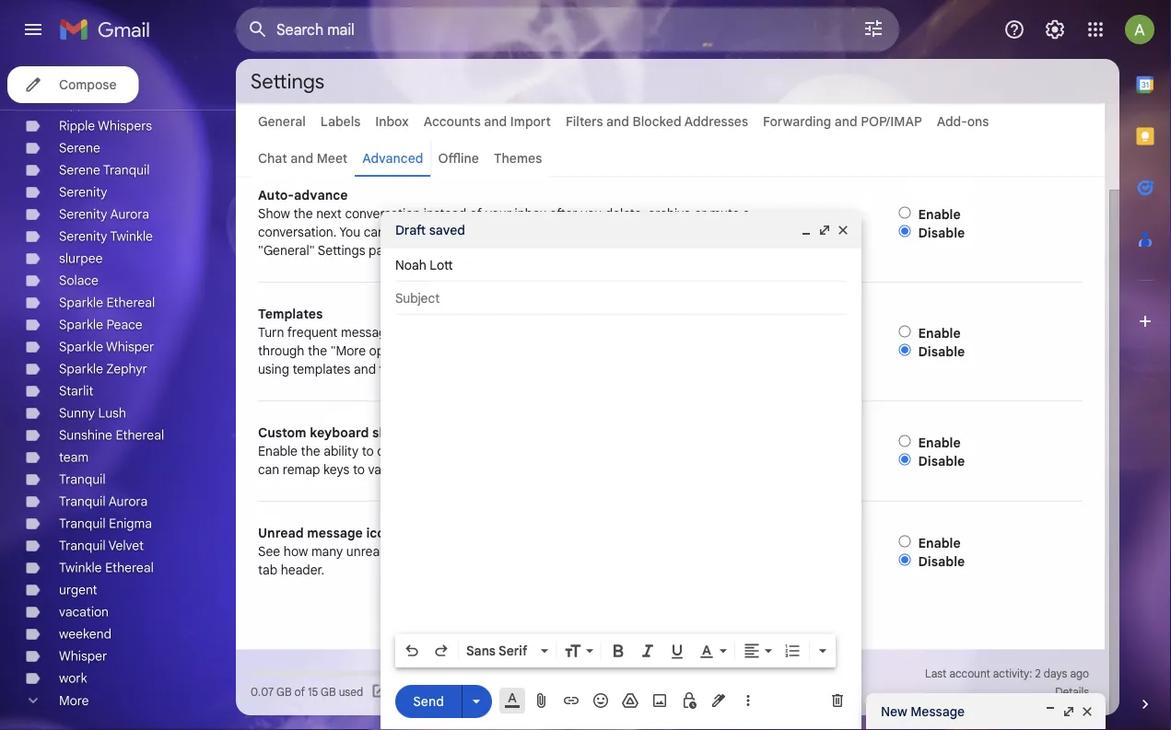 Task type: describe. For each thing, give the bounding box(es) containing it.
instead
[[424, 205, 467, 221]]

terms
[[586, 667, 616, 680]]

accounts
[[424, 113, 481, 129]]

offline link
[[438, 150, 479, 166]]

after
[[550, 205, 577, 221]]

enable for templates turn frequent messages into templates to save time. templates can be created and inserted through the "more options" menu in the compose toolbar. you can also create automatic replies using templates and filters together.
[[918, 325, 961, 341]]

enable for auto-advance show the next conversation instead of your inbox after you delete, archive or mute a conversation. you can select whether to advance to the next or previous conversation in the "general" settings page.
[[918, 206, 961, 222]]

a inside 'auto-advance show the next conversation instead of your inbox after you delete, archive or mute a conversation. you can select whether to advance to the next or previous conversation in the "general" settings page.'
[[743, 205, 750, 221]]

new
[[617, 443, 641, 459]]

and down "more
[[354, 361, 376, 377]]

be
[[655, 324, 670, 340]]

your for inbox
[[485, 205, 511, 221]]

general
[[258, 113, 306, 129]]

can inside 'auto-advance show the next conversation instead of your inbox after you delete, archive or mute a conversation. you can select whether to advance to the next or previous conversation in the "general" settings page.'
[[364, 223, 385, 240]]

tranquil for tranquil aurora
[[59, 494, 106, 510]]

compose
[[59, 76, 117, 93]]

0 vertical spatial next
[[316, 205, 342, 221]]

custom
[[258, 424, 306, 440]]

ability
[[324, 443, 359, 459]]

1 horizontal spatial conversation
[[682, 223, 758, 240]]

message
[[307, 525, 363, 541]]

to inside templates turn frequent messages into templates to save time. templates can be created and inserted through the "more options" menu in the compose toolbar. you can also create automatic replies using templates and filters together.
[[490, 324, 502, 340]]

can left be
[[630, 324, 652, 340]]

sparkle for sparkle zephyr
[[59, 361, 103, 377]]

tranquil enigma link
[[59, 516, 152, 532]]

of inside 'auto-advance show the next conversation instead of your inbox after you delete, archive or mute a conversation. you can select whether to advance to the next or previous conversation in the "general" settings page.'
[[470, 205, 482, 221]]

serenity aurora
[[59, 206, 149, 223]]

messages inside unread message icon see how many unread messages are in your inbox with a quick glance at the gmail icon on the tab header.
[[391, 543, 450, 559]]

team
[[59, 450, 89, 466]]

tranquil for tranquil enigma
[[59, 516, 106, 532]]

are
[[453, 543, 472, 559]]

filters and blocked addresses
[[566, 113, 748, 129]]

in inside unread message icon see how many unread messages are in your inbox with a quick glance at the gmail icon on the tab header.
[[475, 543, 486, 559]]

0 vertical spatial icon
[[366, 525, 393, 541]]

can inside custom keyboard shortcuts enable the ability to customize your keyboard shortcuts via a new settings tab from which you can remap keys to various actions.
[[258, 461, 279, 477]]

draft saved
[[395, 222, 465, 238]]

tranquil down whispers
[[103, 162, 150, 178]]

0 vertical spatial shortcuts
[[372, 424, 433, 440]]

unread
[[258, 525, 304, 541]]

undo ‪(⌘z)‬ image
[[403, 642, 421, 661]]

inserted
[[747, 324, 795, 340]]

add-ons link
[[937, 113, 989, 129]]

glance
[[626, 543, 666, 559]]

filters
[[566, 113, 603, 129]]

gmail
[[706, 543, 740, 559]]

inbox inside unread message icon see how many unread messages are in your inbox with a quick glance at the gmail icon on the tab header.
[[518, 543, 550, 559]]

2
[[1035, 667, 1041, 680]]

automatic
[[715, 342, 774, 358]]

0.07 gb of 15 gb used
[[251, 685, 363, 699]]

urgent
[[59, 582, 97, 598]]

days
[[1044, 667, 1067, 680]]

accounts and import link
[[424, 113, 551, 129]]

tranquil link
[[59, 472, 106, 488]]

sparkle ethereal link
[[59, 295, 155, 311]]

attach files image
[[533, 692, 551, 710]]

1 horizontal spatial keyboard
[[469, 443, 524, 459]]

enable radio for show the next conversation instead of your inbox after you delete, archive or mute a conversation. you can select whether to advance to the next or previous conversation in the "general" settings page.
[[899, 206, 911, 218]]

sparkle ethereal
[[59, 295, 155, 311]]

aurora for tranquil aurora
[[109, 494, 148, 510]]

advanced
[[362, 150, 423, 166]]

1 horizontal spatial templates
[[567, 324, 627, 340]]

redo ‪(⌘y)‬ image
[[432, 642, 451, 661]]

0.07
[[251, 685, 274, 699]]

together.
[[416, 361, 469, 377]]

how
[[284, 543, 308, 559]]

disable for unread message icon see how many unread messages are in your inbox with a quick glance at the gmail icon on the tab header.
[[918, 553, 965, 569]]

to right ability
[[362, 443, 374, 459]]

create
[[674, 342, 712, 358]]

which
[[747, 443, 781, 459]]

details
[[1055, 685, 1089, 699]]

weekend
[[59, 627, 111, 643]]

weekend link
[[59, 627, 111, 643]]

sunshine
[[59, 428, 112, 444]]

conversation.
[[258, 223, 337, 240]]

sparkle for sparkle ethereal
[[59, 295, 103, 311]]

1 · from the left
[[619, 667, 622, 680]]

last
[[925, 667, 947, 680]]

draft
[[395, 222, 426, 238]]

terms · privacy · program policies
[[586, 667, 754, 680]]

tab inside custom keyboard shortcuts enable the ability to customize your keyboard shortcuts via a new settings tab from which you can remap keys to various actions.
[[694, 443, 713, 459]]

ripple whispers link
[[59, 118, 152, 134]]

sparkle whisper link
[[59, 339, 154, 355]]

support image
[[1003, 18, 1026, 41]]

1 horizontal spatial navigation
[[258, 601, 1083, 628]]

accounts and import
[[424, 113, 551, 129]]

policies
[[716, 667, 754, 680]]

slurpee link
[[59, 251, 103, 267]]

solace link
[[59, 273, 98, 289]]

insert link ‪(⌘k)‬ image
[[562, 692, 581, 710]]

in inside templates turn frequent messages into templates to save time. templates can be created and inserted through the "more options" menu in the compose toolbar. you can also create automatic replies using templates and filters together.
[[457, 342, 468, 358]]

team link
[[59, 450, 89, 466]]

sparkle peace link
[[59, 317, 143, 333]]

with
[[553, 543, 578, 559]]

page.
[[369, 242, 402, 258]]

disable radio for conversation
[[899, 225, 911, 237]]

via
[[587, 443, 603, 459]]

navigation containing compose
[[0, 0, 236, 731]]

send button
[[395, 685, 462, 718]]

ripple link
[[59, 96, 95, 112]]

lush
[[98, 405, 126, 422]]

activity:
[[993, 667, 1032, 680]]

1 horizontal spatial advance
[[494, 223, 544, 240]]

1 vertical spatial shortcuts
[[527, 443, 583, 459]]

chat
[[258, 150, 287, 166]]

in inside 'auto-advance show the next conversation instead of your inbox after you delete, archive or mute a conversation. you can select whether to advance to the next or previous conversation in the "general" settings page.'
[[761, 223, 771, 240]]

tranquil for tranquil link
[[59, 472, 106, 488]]

insert emoji ‪(⌘⇧2)‬ image
[[592, 692, 610, 710]]

velvet
[[108, 538, 144, 554]]

unread message icon see how many unread messages are in your inbox with a quick glance at the gmail icon on the tab header.
[[258, 525, 808, 578]]

"more
[[330, 342, 366, 358]]

Message Body text field
[[395, 324, 847, 629]]

1 serenity from the top
[[59, 184, 107, 200]]

0 vertical spatial or
[[694, 205, 707, 221]]

1 horizontal spatial twinkle
[[110, 229, 153, 245]]

select
[[388, 223, 424, 240]]

sparkle peace
[[59, 317, 143, 333]]

serenity for aurora
[[59, 206, 107, 223]]

sunny lush link
[[59, 405, 126, 422]]

search mail image
[[241, 13, 275, 46]]

noah
[[395, 257, 426, 273]]

delete,
[[605, 205, 645, 221]]

to down the after at the top left of page
[[547, 223, 559, 240]]

0 vertical spatial whisper
[[106, 339, 154, 355]]

show
[[258, 205, 290, 221]]

serene for serene link
[[59, 140, 100, 156]]

more send options image
[[467, 693, 486, 711]]

15
[[308, 685, 318, 699]]

work
[[59, 671, 87, 687]]

filters
[[379, 361, 412, 377]]

the inside custom keyboard shortcuts enable the ability to customize your keyboard shortcuts via a new settings tab from which you can remap keys to various actions.
[[301, 443, 320, 459]]

more
[[59, 693, 89, 709]]

and for filters
[[606, 113, 629, 129]]

disable for templates turn frequent messages into templates to save time. templates can be created and inserted through the "more options" menu in the compose toolbar. you can also create automatic replies using templates and filters together.
[[918, 343, 965, 359]]

filters and blocked addresses link
[[566, 113, 748, 129]]

gmail image
[[59, 11, 159, 48]]

advanced link
[[362, 150, 423, 166]]

2 · from the left
[[664, 667, 667, 680]]

sunny lush
[[59, 405, 126, 422]]

at
[[669, 543, 681, 559]]



Task type: locate. For each thing, give the bounding box(es) containing it.
menu
[[421, 342, 454, 358]]

0 vertical spatial enable radio
[[899, 206, 911, 218]]

next down delete,
[[585, 223, 611, 240]]

0 vertical spatial disable radio
[[899, 225, 911, 237]]

send
[[413, 694, 444, 710]]

and right filters
[[606, 113, 629, 129]]

0 horizontal spatial in
[[457, 342, 468, 358]]

1 horizontal spatial or
[[694, 205, 707, 221]]

· right privacy
[[664, 667, 667, 680]]

meet
[[317, 150, 348, 166]]

0 vertical spatial messages
[[341, 324, 400, 340]]

0 horizontal spatial templates
[[258, 305, 323, 322]]

you
[[339, 223, 360, 240], [598, 342, 619, 358]]

1 enable radio from the top
[[899, 206, 911, 218]]

and for forwarding
[[835, 113, 858, 129]]

tab inside unread message icon see how many unread messages are in your inbox with a quick glance at the gmail icon on the tab header.
[[258, 562, 277, 578]]

enable radio up disable option
[[899, 535, 911, 547]]

1 vertical spatial settings
[[318, 242, 365, 258]]

1 gb from the left
[[276, 685, 292, 699]]

tab
[[694, 443, 713, 459], [258, 562, 277, 578]]

disable for custom keyboard shortcuts enable the ability to customize your keyboard shortcuts via a new settings tab from which you can remap keys to various actions.
[[918, 453, 965, 469]]

Disable radio
[[899, 554, 911, 566]]

1 vertical spatial advance
[[494, 223, 544, 240]]

add-
[[937, 113, 967, 129]]

vacation
[[59, 604, 109, 621]]

1 horizontal spatial icon
[[743, 543, 768, 559]]

0 horizontal spatial templates
[[293, 361, 351, 377]]

shortcuts left via
[[527, 443, 583, 459]]

from
[[716, 443, 744, 459]]

whisper link
[[59, 649, 107, 665]]

disable
[[918, 224, 965, 240], [918, 343, 965, 359], [918, 453, 965, 469], [918, 553, 965, 569]]

your inside unread message icon see how many unread messages are in your inbox with a quick glance at the gmail icon on the tab header.
[[489, 543, 515, 559]]

templates down "more
[[293, 361, 351, 377]]

2 enable radio from the top
[[899, 535, 911, 547]]

inbox inside 'auto-advance show the next conversation instead of your inbox after you delete, archive or mute a conversation. you can select whether to advance to the next or previous conversation in the "general" settings page.'
[[515, 205, 546, 221]]

tranquil down team link
[[59, 472, 106, 488]]

your inside 'auto-advance show the next conversation instead of your inbox after you delete, archive or mute a conversation. you can select whether to advance to the next or previous conversation in the "general" settings page.'
[[485, 205, 511, 221]]

your right 'instead'
[[485, 205, 511, 221]]

conversation up select on the top left of page
[[345, 205, 420, 221]]

0 horizontal spatial or
[[614, 223, 626, 240]]

serenity for twinkle
[[59, 229, 107, 245]]

enigma
[[109, 516, 152, 532]]

1 vertical spatial enable radio
[[899, 435, 911, 447]]

1 horizontal spatial a
[[606, 443, 613, 459]]

0 vertical spatial your
[[485, 205, 511, 221]]

custom keyboard shortcuts enable the ability to customize your keyboard shortcuts via a new settings tab from which you can remap keys to various actions.
[[258, 424, 806, 477]]

0 vertical spatial a
[[743, 205, 750, 221]]

0 horizontal spatial a
[[581, 543, 588, 559]]

terms link
[[586, 667, 616, 680]]

enable radio for turn frequent messages into templates to save time. templates can be created and inserted through the "more options" menu in the compose toolbar. you can also create automatic replies using templates and filters together.
[[899, 325, 911, 337]]

gb right 15
[[321, 685, 336, 699]]

1 horizontal spatial templates
[[428, 324, 486, 340]]

settings inside 'auto-advance show the next conversation instead of your inbox after you delete, archive or mute a conversation. you can select whether to advance to the next or previous conversation in the "general" settings page.'
[[318, 242, 365, 258]]

navigation
[[0, 0, 236, 731], [258, 601, 1083, 628]]

serene link
[[59, 140, 100, 156]]

privacy
[[625, 667, 662, 680]]

4 disable from the top
[[918, 553, 965, 569]]

footer containing terms
[[236, 664, 1105, 701]]

to left save
[[490, 324, 502, 340]]

1 vertical spatial templates
[[567, 324, 627, 340]]

1 disable from the top
[[918, 224, 965, 240]]

ethereal for sunshine ethereal
[[116, 428, 164, 444]]

2 vertical spatial disable radio
[[899, 453, 911, 465]]

your right are
[[489, 543, 515, 559]]

archive
[[648, 205, 691, 221]]

Enable radio
[[899, 325, 911, 337], [899, 435, 911, 447]]

inbox
[[515, 205, 546, 221], [518, 543, 550, 559]]

a right via
[[606, 443, 613, 459]]

sparkle up the starlit link
[[59, 361, 103, 377]]

sparkle down solace
[[59, 295, 103, 311]]

draft saved dialog
[[381, 212, 862, 731]]

templates up the toolbar.
[[567, 324, 627, 340]]

enable radio for enable the ability to customize your keyboard shortcuts via a new settings tab from which you can remap keys to various actions.
[[899, 435, 911, 447]]

0 vertical spatial templates
[[428, 324, 486, 340]]

peace
[[106, 317, 143, 333]]

0 vertical spatial conversation
[[345, 205, 420, 221]]

0 vertical spatial inbox
[[515, 205, 546, 221]]

1 vertical spatial twinkle
[[59, 560, 102, 576]]

1 vertical spatial serenity
[[59, 206, 107, 223]]

aurora up "serenity twinkle" link
[[110, 206, 149, 223]]

zephyr
[[106, 361, 147, 377]]

formatting options toolbar
[[395, 635, 836, 668]]

1 serene from the top
[[59, 140, 100, 156]]

serene for serene tranquil
[[59, 162, 100, 178]]

1 horizontal spatial you
[[598, 342, 619, 358]]

see
[[258, 543, 280, 559]]

ripple down the compose
[[59, 96, 95, 112]]

sparkle for sparkle peace
[[59, 317, 103, 333]]

0 vertical spatial serene
[[59, 140, 100, 156]]

you right the after at the top left of page
[[581, 205, 602, 221]]

chat and meet link
[[258, 150, 348, 166]]

advance down meet in the left top of the page
[[294, 187, 348, 203]]

sans
[[466, 643, 496, 659]]

0 vertical spatial tab
[[694, 443, 713, 459]]

various
[[368, 461, 410, 477]]

you right 'which'
[[785, 443, 806, 459]]

ripple down ripple link
[[59, 118, 95, 134]]

templates up menu on the left top of page
[[428, 324, 486, 340]]

templates up turn
[[258, 305, 323, 322]]

messages up "more
[[341, 324, 400, 340]]

and for chat
[[290, 150, 313, 166]]

1 vertical spatial a
[[606, 443, 613, 459]]

you inside 'auto-advance show the next conversation instead of your inbox after you delete, archive or mute a conversation. you can select whether to advance to the next or previous conversation in the "general" settings page.'
[[581, 205, 602, 221]]

0 horizontal spatial tab
[[258, 562, 277, 578]]

to right keys
[[353, 461, 365, 477]]

1 vertical spatial disable radio
[[899, 344, 911, 356]]

ethereal up the peace
[[106, 295, 155, 311]]

1 horizontal spatial tab
[[694, 443, 713, 459]]

can up page.
[[364, 223, 385, 240]]

enable
[[918, 206, 961, 222], [918, 325, 961, 341], [918, 434, 961, 451], [258, 443, 298, 459], [918, 535, 961, 551]]

serenity down serenity link
[[59, 206, 107, 223]]

whisper up zephyr
[[106, 339, 154, 355]]

themes link
[[494, 150, 542, 166]]

0 horizontal spatial of
[[294, 685, 305, 699]]

you inside custom keyboard shortcuts enable the ability to customize your keyboard shortcuts via a new settings tab from which you can remap keys to various actions.
[[785, 443, 806, 459]]

tranquil down tranquil enigma link
[[59, 538, 106, 554]]

in
[[761, 223, 771, 240], [457, 342, 468, 358], [475, 543, 486, 559]]

serif
[[499, 643, 527, 659]]

ons
[[967, 113, 989, 129]]

serenity twinkle link
[[59, 229, 153, 245]]

1 vertical spatial aurora
[[109, 494, 148, 510]]

keyboard right customize
[[469, 443, 524, 459]]

icon
[[366, 525, 393, 541], [743, 543, 768, 559]]

1 sparkle from the top
[[59, 295, 103, 311]]

1 horizontal spatial next
[[585, 223, 611, 240]]

1 vertical spatial or
[[614, 223, 626, 240]]

1 horizontal spatial of
[[470, 205, 482, 221]]

0 vertical spatial settings
[[251, 68, 324, 94]]

enable for unread message icon see how many unread messages are in your inbox with a quick glance at the gmail icon on the tab header.
[[918, 535, 961, 551]]

·
[[619, 667, 622, 680], [664, 667, 667, 680]]

3 sparkle from the top
[[59, 339, 103, 355]]

2 disable radio from the top
[[899, 344, 911, 356]]

ethereal down velvet
[[105, 560, 154, 576]]

Search mail text field
[[276, 20, 811, 39]]

settings up general
[[251, 68, 324, 94]]

a inside custom keyboard shortcuts enable the ability to customize your keyboard shortcuts via a new settings tab from which you can remap keys to various actions.
[[606, 443, 613, 459]]

of up whether
[[470, 205, 482, 221]]

used
[[339, 685, 363, 699]]

serene up serene tranquil
[[59, 140, 100, 156]]

0 horizontal spatial ·
[[619, 667, 622, 680]]

inbox
[[375, 113, 409, 129]]

2 vertical spatial in
[[475, 543, 486, 559]]

labels link
[[321, 113, 361, 129]]

tab left from
[[694, 443, 713, 459]]

1 horizontal spatial gb
[[321, 685, 336, 699]]

or down delete,
[[614, 223, 626, 240]]

tranquil for tranquil velvet
[[59, 538, 106, 554]]

0 vertical spatial twinkle
[[110, 229, 153, 245]]

addresses
[[684, 113, 748, 129]]

unread
[[346, 543, 388, 559]]

sparkle up sparkle whisper
[[59, 317, 103, 333]]

0 horizontal spatial navigation
[[0, 0, 236, 731]]

serene down serene link
[[59, 162, 100, 178]]

3 disable from the top
[[918, 453, 965, 469]]

keyboard up ability
[[310, 424, 369, 440]]

messages left are
[[391, 543, 450, 559]]

0 horizontal spatial next
[[316, 205, 342, 221]]

can left remap
[[258, 461, 279, 477]]

3 disable radio from the top
[[899, 453, 911, 465]]

serenity up the slurpee link
[[59, 229, 107, 245]]

0 vertical spatial ethereal
[[106, 295, 155, 311]]

lott
[[430, 257, 453, 273]]

2 horizontal spatial in
[[761, 223, 771, 240]]

next
[[316, 205, 342, 221], [585, 223, 611, 240]]

whisper down weekend link
[[59, 649, 107, 665]]

add-ons
[[937, 113, 989, 129]]

your for keyboard
[[440, 443, 466, 459]]

settings left page.
[[318, 242, 365, 258]]

quick
[[592, 543, 623, 559]]

2 serenity from the top
[[59, 206, 107, 223]]

labels
[[321, 113, 361, 129]]

2 vertical spatial ethereal
[[105, 560, 154, 576]]

0 horizontal spatial you
[[581, 205, 602, 221]]

2 vertical spatial a
[[581, 543, 588, 559]]

tranquil up 'tranquil velvet' link on the bottom left of the page
[[59, 516, 106, 532]]

main menu image
[[22, 18, 44, 41]]

you
[[581, 205, 602, 221], [785, 443, 806, 459]]

sans serif option
[[463, 642, 537, 661]]

1 vertical spatial icon
[[743, 543, 768, 559]]

inbox link
[[375, 113, 409, 129]]

frequent
[[287, 324, 338, 340]]

1 vertical spatial conversation
[[682, 223, 758, 240]]

0 horizontal spatial conversation
[[345, 205, 420, 221]]

1 horizontal spatial ·
[[664, 667, 667, 680]]

tranquil
[[103, 162, 150, 178], [59, 472, 106, 488], [59, 494, 106, 510], [59, 516, 106, 532], [59, 538, 106, 554]]

disable for auto-advance show the next conversation instead of your inbox after you delete, archive or mute a conversation. you can select whether to advance to the next or previous conversation in the "general" settings page.
[[918, 224, 965, 240]]

sunshine ethereal link
[[59, 428, 164, 444]]

0 vertical spatial aurora
[[110, 206, 149, 223]]

· right terms
[[619, 667, 622, 680]]

1 vertical spatial of
[[294, 685, 305, 699]]

pop/imap
[[861, 113, 922, 129]]

1 vertical spatial your
[[440, 443, 466, 459]]

or left mute in the right top of the page
[[694, 205, 707, 221]]

0 vertical spatial advance
[[294, 187, 348, 203]]

using
[[258, 361, 289, 377]]

aurora for serenity aurora
[[110, 206, 149, 223]]

gb right '0.07'
[[276, 685, 292, 699]]

messages inside templates turn frequent messages into templates to save time. templates can be created and inserted through the "more options" menu in the compose toolbar. you can also create automatic replies using templates and filters together.
[[341, 324, 400, 340]]

sunshine ethereal
[[59, 428, 164, 444]]

2 serene from the top
[[59, 162, 100, 178]]

1 horizontal spatial you
[[785, 443, 806, 459]]

serenity up serenity aurora
[[59, 184, 107, 200]]

2 disable from the top
[[918, 343, 965, 359]]

actions.
[[414, 461, 460, 477]]

1 vertical spatial whisper
[[59, 649, 107, 665]]

and for accounts
[[484, 113, 507, 129]]

2 vertical spatial serenity
[[59, 229, 107, 245]]

serenity aurora link
[[59, 206, 149, 223]]

disable radio for replies
[[899, 344, 911, 356]]

1 vertical spatial inbox
[[518, 543, 550, 559]]

ethereal for twinkle ethereal
[[105, 560, 154, 576]]

program
[[670, 667, 713, 680]]

1 vertical spatial next
[[585, 223, 611, 240]]

starlit
[[59, 383, 93, 399]]

to right whether
[[479, 223, 491, 240]]

advance right whether
[[494, 223, 544, 240]]

1 horizontal spatial shortcuts
[[527, 443, 583, 459]]

aurora up enigma
[[109, 494, 148, 510]]

conversation down mute in the right top of the page
[[682, 223, 758, 240]]

tab list
[[1120, 59, 1171, 664]]

ripple for ripple whispers
[[59, 118, 95, 134]]

serene tranquil link
[[59, 162, 150, 178]]

footer
[[236, 664, 1105, 701]]

of left 15
[[294, 685, 305, 699]]

a right with
[[581, 543, 588, 559]]

0 vertical spatial templates
[[258, 305, 323, 322]]

follow link to manage storage image
[[371, 683, 389, 701]]

your up actions.
[[440, 443, 466, 459]]

0 vertical spatial serenity
[[59, 184, 107, 200]]

and left pop/imap
[[835, 113, 858, 129]]

mute
[[710, 205, 740, 221]]

Disable radio
[[899, 225, 911, 237], [899, 344, 911, 356], [899, 453, 911, 465]]

0 horizontal spatial gb
[[276, 685, 292, 699]]

sparkle zephyr
[[59, 361, 147, 377]]

sans serif
[[466, 643, 527, 659]]

advanced search options image
[[855, 10, 892, 47]]

account
[[950, 667, 990, 680]]

your inside custom keyboard shortcuts enable the ability to customize your keyboard shortcuts via a new settings tab from which you can remap keys to various actions.
[[440, 443, 466, 459]]

a inside unread message icon see how many unread messages are in your inbox with a quick glance at the gmail icon on the tab header.
[[581, 543, 588, 559]]

0 horizontal spatial icon
[[366, 525, 393, 541]]

1 vertical spatial messages
[[391, 543, 450, 559]]

1 vertical spatial keyboard
[[469, 443, 524, 459]]

tranquil aurora
[[59, 494, 148, 510]]

0 horizontal spatial advance
[[294, 187, 348, 203]]

1 horizontal spatial in
[[475, 543, 486, 559]]

your
[[485, 205, 511, 221], [440, 443, 466, 459], [489, 543, 515, 559]]

2 vertical spatial your
[[489, 543, 515, 559]]

ethereal for sparkle ethereal
[[106, 295, 155, 311]]

1 vertical spatial ethereal
[[116, 428, 164, 444]]

serenity twinkle
[[59, 229, 153, 245]]

a right mute in the right top of the page
[[743, 205, 750, 221]]

tab down 'see'
[[258, 562, 277, 578]]

ethereal down lush
[[116, 428, 164, 444]]

Subject field
[[395, 289, 847, 308]]

sparkle zephyr link
[[59, 361, 147, 377]]

you inside templates turn frequent messages into templates to save time. templates can be created and inserted through the "more options" menu in the compose toolbar. you can also create automatic replies using templates and filters together.
[[598, 342, 619, 358]]

1 vertical spatial ripple
[[59, 118, 95, 134]]

sparkle down sparkle peace
[[59, 339, 103, 355]]

and up automatic
[[722, 324, 744, 340]]

icon left on
[[743, 543, 768, 559]]

1 vertical spatial you
[[598, 342, 619, 358]]

icon up unread in the bottom left of the page
[[366, 525, 393, 541]]

serenity link
[[59, 184, 107, 200]]

1 vertical spatial serene
[[59, 162, 100, 178]]

you right conversation.
[[339, 223, 360, 240]]

1 vertical spatial you
[[785, 443, 806, 459]]

twinkle up urgent at left
[[59, 560, 102, 576]]

and right chat
[[290, 150, 313, 166]]

1 vertical spatial templates
[[293, 361, 351, 377]]

ethereal
[[106, 295, 155, 311], [116, 428, 164, 444], [105, 560, 154, 576]]

bold ‪(⌘b)‬ image
[[609, 642, 628, 661]]

auto-
[[258, 187, 294, 203]]

can left also
[[622, 342, 644, 358]]

0 horizontal spatial you
[[339, 223, 360, 240]]

also
[[647, 342, 671, 358]]

enable for custom keyboard shortcuts enable the ability to customize your keyboard shortcuts via a new settings tab from which you can remap keys to various actions.
[[918, 434, 961, 451]]

None search field
[[236, 7, 899, 52]]

shortcuts up customize
[[372, 424, 433, 440]]

enable radio for see how many unread messages are in your inbox with a quick glance at the gmail icon on the tab header.
[[899, 535, 911, 547]]

0 vertical spatial ripple
[[59, 96, 95, 112]]

0 vertical spatial of
[[470, 205, 482, 221]]

whether
[[427, 223, 476, 240]]

0 horizontal spatial shortcuts
[[372, 424, 433, 440]]

Enable radio
[[899, 206, 911, 218], [899, 535, 911, 547]]

1 ripple from the top
[[59, 96, 95, 112]]

privacy link
[[625, 667, 662, 680]]

many
[[311, 543, 343, 559]]

whispers
[[98, 118, 152, 134]]

tranquil enigma
[[59, 516, 152, 532]]

2 ripple from the top
[[59, 118, 95, 134]]

ago
[[1070, 667, 1089, 680]]

0 vertical spatial you
[[581, 205, 602, 221]]

blocked
[[633, 113, 681, 129]]

settings image
[[1044, 18, 1066, 41]]

sparkle for sparkle whisper
[[59, 339, 103, 355]]

1 enable radio from the top
[[899, 325, 911, 337]]

keyboard
[[310, 424, 369, 440], [469, 443, 524, 459]]

you inside 'auto-advance show the next conversation instead of your inbox after you delete, archive or mute a conversation. you can select whether to advance to the next or previous conversation in the "general" settings page.'
[[339, 223, 360, 240]]

of inside footer
[[294, 685, 305, 699]]

remap
[[283, 461, 320, 477]]

ripple for ripple link
[[59, 96, 95, 112]]

inbox left with
[[518, 543, 550, 559]]

1 vertical spatial in
[[457, 342, 468, 358]]

enable radio down pop/imap
[[899, 206, 911, 218]]

and left import
[[484, 113, 507, 129]]

3 serenity from the top
[[59, 229, 107, 245]]

enable inside custom keyboard shortcuts enable the ability to customize your keyboard shortcuts via a new settings tab from which you can remap keys to various actions.
[[258, 443, 298, 459]]

inbox left the after at the top left of page
[[515, 205, 546, 221]]

1 vertical spatial tab
[[258, 562, 277, 578]]

2 horizontal spatial a
[[743, 205, 750, 221]]

you right the toolbar.
[[598, 342, 619, 358]]

2 gb from the left
[[321, 685, 336, 699]]

4 sparkle from the top
[[59, 361, 103, 377]]

header.
[[281, 562, 325, 578]]

next up conversation.
[[316, 205, 342, 221]]

tranquil down tranquil link
[[59, 494, 106, 510]]

0 vertical spatial keyboard
[[310, 424, 369, 440]]

keys
[[323, 461, 350, 477]]

0 vertical spatial you
[[339, 223, 360, 240]]

0 horizontal spatial keyboard
[[310, 424, 369, 440]]

1 vertical spatial enable radio
[[899, 535, 911, 547]]

1 disable radio from the top
[[899, 225, 911, 237]]

2 sparkle from the top
[[59, 317, 103, 333]]

to
[[479, 223, 491, 240], [547, 223, 559, 240], [490, 324, 502, 340], [362, 443, 374, 459], [353, 461, 365, 477]]

compose
[[494, 342, 548, 358]]

2 enable radio from the top
[[899, 435, 911, 447]]

twinkle down the serenity aurora link
[[110, 229, 153, 245]]



Task type: vqa. For each thing, say whether or not it's contained in the screenshot.
second row from the top
no



